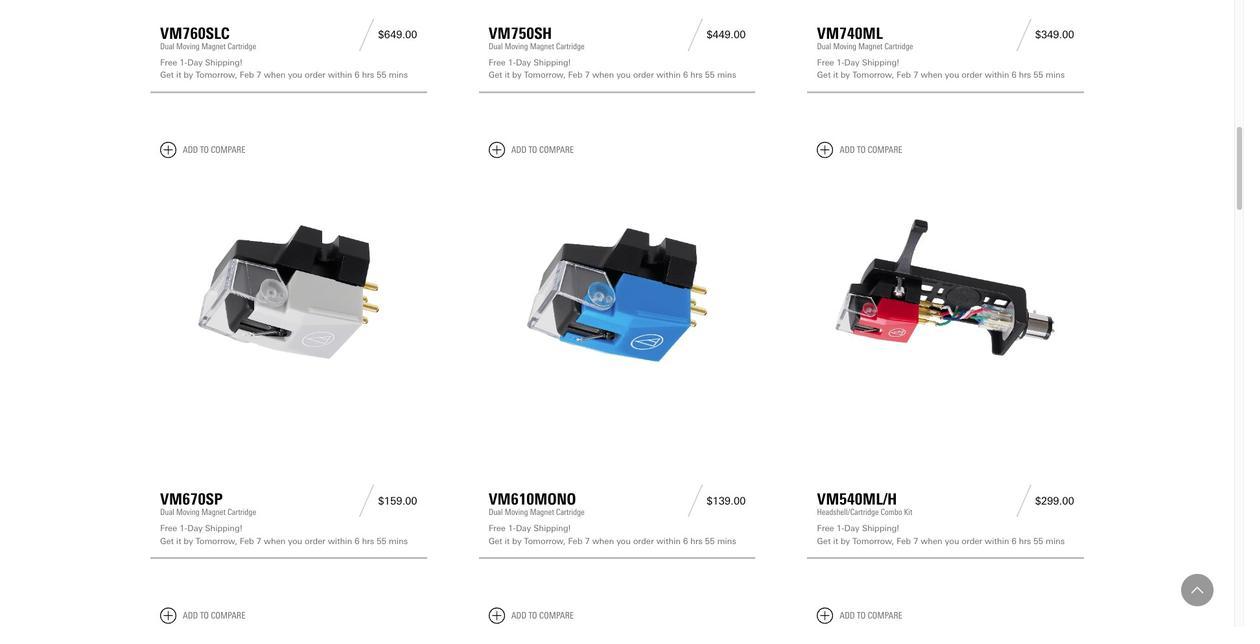 Task type: describe. For each thing, give the bounding box(es) containing it.
vm760slc
[[160, 24, 230, 43]]

mins down the "$449.00"
[[717, 70, 736, 80]]

feb down vm610mono dual moving magnet cartridge
[[568, 536, 582, 546]]

- down vm740ml at the top right of the page
[[841, 58, 844, 67]]

55 down the $299.00
[[1033, 536, 1043, 546]]

vm540ml/h image
[[817, 168, 1074, 426]]

- down headshell/cartridge
[[841, 524, 844, 534]]

it down vm750sh
[[505, 70, 510, 80]]

arrow up image
[[1192, 585, 1203, 596]]

vm610mono image
[[489, 168, 746, 426]]

divider line image for vm750sh
[[684, 19, 707, 51]]

shipping! down vm760slc dual moving magnet cartridge
[[205, 58, 242, 67]]

by down vm750sh
[[512, 70, 522, 80]]

it down headshell/cartridge
[[833, 536, 838, 546]]

by down vm670sp
[[184, 536, 193, 546]]

by down vm760slc
[[184, 70, 193, 80]]

feb down vm670sp dual moving magnet cartridge
[[240, 536, 254, 546]]

get down vm740ml at the top right of the page
[[817, 70, 831, 80]]

vm760slc dual moving magnet cartridge
[[160, 24, 256, 51]]

moving for vm610mono
[[505, 508, 528, 517]]

mins down the $299.00
[[1046, 536, 1065, 546]]

vm670sp image
[[160, 168, 417, 426]]

magnet for vm760slc
[[201, 41, 226, 51]]

tomorrow, down vm740ml dual moving magnet cartridge
[[852, 70, 894, 80]]

55 down '$159.00'
[[377, 536, 386, 546]]

day down vm750sh dual moving magnet cartridge
[[516, 58, 531, 67]]

$449.00
[[707, 29, 746, 41]]

kit
[[904, 508, 912, 517]]

it down vm670sp
[[176, 536, 181, 546]]

dual for vm670sp
[[160, 508, 174, 517]]

by down vm610mono dual moving magnet cartridge
[[512, 536, 522, 546]]

moving for vm740ml
[[833, 41, 856, 51]]

1 down vm760slc
[[180, 58, 185, 67]]

cartridge for vm670sp
[[228, 508, 256, 517]]

vm740ml
[[817, 24, 883, 43]]

feb down vm750sh dual moving magnet cartridge
[[568, 70, 582, 80]]

get down vm670sp
[[160, 536, 174, 546]]

- down vm750sh
[[513, 58, 516, 67]]

headshell/cartridge
[[817, 508, 879, 517]]

divider line image for vm740ml
[[1012, 19, 1035, 51]]

1 down headshell/cartridge
[[837, 524, 841, 534]]

free down vm740ml at the top right of the page
[[817, 58, 834, 67]]

55 down $649.00
[[377, 70, 386, 80]]

shipping! down vm750sh dual moving magnet cartridge
[[534, 58, 571, 67]]

get down vm610mono dual moving magnet cartridge
[[489, 536, 502, 546]]

vm750sh dual moving magnet cartridge
[[489, 24, 585, 51]]

day down vm670sp dual moving magnet cartridge
[[187, 524, 203, 534]]

$299.00
[[1035, 495, 1074, 507]]

vm750sh
[[489, 24, 552, 43]]

get down vm750sh
[[489, 70, 502, 80]]

feb down vm740ml dual moving magnet cartridge
[[897, 70, 911, 80]]

tomorrow, down vm750sh dual moving magnet cartridge
[[524, 70, 566, 80]]

moving for vm750sh
[[505, 41, 528, 51]]

$159.00
[[378, 495, 417, 507]]

55 down $349.00
[[1033, 70, 1043, 80]]

- down vm760slc
[[185, 58, 187, 67]]

55 down $139.00
[[705, 536, 715, 546]]

- down vm610mono dual moving magnet cartridge
[[513, 524, 516, 534]]

it down vm740ml at the top right of the page
[[833, 70, 838, 80]]

vm670sp
[[160, 490, 223, 509]]

by down vm740ml at the top right of the page
[[841, 70, 850, 80]]

combo
[[881, 508, 902, 517]]

day down vm760slc dual moving magnet cartridge
[[187, 58, 203, 67]]

1 down vm740ml at the top right of the page
[[837, 58, 841, 67]]



Task type: locate. For each thing, give the bounding box(es) containing it.
day down headshell/cartridge
[[844, 524, 860, 534]]

6
[[355, 70, 360, 80], [683, 70, 688, 80], [1012, 70, 1016, 80], [355, 536, 360, 546], [683, 536, 688, 546], [1012, 536, 1016, 546]]

moving inside vm670sp dual moving magnet cartridge
[[176, 508, 200, 517]]

free down headshell/cartridge
[[817, 524, 834, 534]]

tomorrow, down vm760slc dual moving magnet cartridge
[[196, 70, 237, 80]]

magnet inside vm610mono dual moving magnet cartridge
[[530, 508, 554, 517]]

vm540ml/h
[[817, 490, 897, 509]]

cartridge inside vm750sh dual moving magnet cartridge
[[556, 41, 585, 51]]

feb down vm760slc dual moving magnet cartridge
[[240, 70, 254, 80]]

shipping! down combo
[[862, 524, 899, 534]]

tomorrow, down vm670sp dual moving magnet cartridge
[[196, 536, 237, 546]]

dual inside vm750sh dual moving magnet cartridge
[[489, 41, 503, 51]]

by
[[184, 70, 193, 80], [512, 70, 522, 80], [841, 70, 850, 80], [184, 536, 193, 546], [512, 536, 522, 546], [841, 536, 850, 546]]

dual
[[160, 41, 174, 51], [489, 41, 503, 51], [817, 41, 831, 51], [160, 508, 174, 517], [489, 508, 503, 517]]

free down vm670sp
[[160, 524, 177, 534]]

to
[[200, 144, 209, 155], [528, 144, 537, 155], [857, 144, 866, 155], [200, 611, 209, 622], [528, 611, 537, 622], [857, 611, 866, 622]]

moving inside vm760slc dual moving magnet cartridge
[[176, 41, 200, 51]]

$349.00
[[1035, 29, 1074, 41]]

shipping! down vm740ml dual moving magnet cartridge
[[862, 58, 899, 67]]

magnet for vm750sh
[[530, 41, 554, 51]]

moving inside vm610mono dual moving magnet cartridge
[[505, 508, 528, 517]]

divider line image for vm540ml/h
[[1012, 485, 1035, 517]]

magnet inside vm740ml dual moving magnet cartridge
[[858, 41, 883, 51]]

get down headshell/cartridge
[[817, 536, 831, 546]]

divider line image for vm670sp
[[355, 485, 378, 517]]

it down vm610mono dual moving magnet cartridge
[[505, 536, 510, 546]]

cartridge for vm750sh
[[556, 41, 585, 51]]

mins down '$159.00'
[[389, 536, 408, 546]]

divider line image
[[355, 19, 378, 51], [684, 19, 707, 51], [1012, 19, 1035, 51], [355, 485, 378, 517], [684, 485, 707, 517], [1012, 485, 1035, 517]]

vm610mono dual moving magnet cartridge
[[489, 490, 585, 517]]

order
[[305, 70, 325, 80], [633, 70, 654, 80], [962, 70, 982, 80], [305, 536, 325, 546], [633, 536, 654, 546], [962, 536, 982, 546]]

tomorrow, down combo
[[852, 536, 894, 546]]

mins
[[389, 70, 408, 80], [717, 70, 736, 80], [1046, 70, 1065, 80], [389, 536, 408, 546], [717, 536, 736, 546], [1046, 536, 1065, 546]]

1 down vm670sp
[[180, 524, 185, 534]]

moving for vm670sp
[[176, 508, 200, 517]]

dual for vm610mono
[[489, 508, 503, 517]]

vm610mono
[[489, 490, 576, 509]]

7
[[256, 70, 261, 80], [585, 70, 590, 80], [913, 70, 918, 80], [256, 536, 261, 546], [585, 536, 590, 546], [913, 536, 918, 546]]

moving
[[176, 41, 200, 51], [505, 41, 528, 51], [833, 41, 856, 51], [176, 508, 200, 517], [505, 508, 528, 517]]

$649.00
[[378, 29, 417, 41]]

cartridge
[[228, 41, 256, 51], [556, 41, 585, 51], [885, 41, 913, 51], [228, 508, 256, 517], [556, 508, 585, 517]]

add to compare
[[183, 144, 245, 155], [511, 144, 574, 155], [840, 144, 902, 155], [183, 611, 245, 622], [511, 611, 574, 622], [840, 611, 902, 622]]

when
[[264, 70, 286, 80], [592, 70, 614, 80], [921, 70, 942, 80], [264, 536, 286, 546], [592, 536, 614, 546], [921, 536, 942, 546]]

dual inside vm740ml dual moving magnet cartridge
[[817, 41, 831, 51]]

day down vm740ml dual moving magnet cartridge
[[844, 58, 860, 67]]

cartridge for vm740ml
[[885, 41, 913, 51]]

within
[[328, 70, 352, 80], [656, 70, 681, 80], [985, 70, 1009, 80], [328, 536, 352, 546], [656, 536, 681, 546], [985, 536, 1009, 546]]

free 1 -day shipping! get it by tomorrow, feb 7 when you order within 6 hrs 55 mins
[[160, 58, 408, 80], [489, 58, 736, 80], [817, 58, 1065, 80], [160, 524, 408, 546], [489, 524, 736, 546], [817, 524, 1065, 546]]

dual for vm740ml
[[817, 41, 831, 51]]

magnet for vm610mono
[[530, 508, 554, 517]]

it down vm760slc
[[176, 70, 181, 80]]

dual inside vm670sp dual moving magnet cartridge
[[160, 508, 174, 517]]

cartridge for vm760slc
[[228, 41, 256, 51]]

dual for vm750sh
[[489, 41, 503, 51]]

cartridge inside vm740ml dual moving magnet cartridge
[[885, 41, 913, 51]]

magnet inside vm670sp dual moving magnet cartridge
[[201, 508, 226, 517]]

1 down vm750sh
[[508, 58, 513, 67]]

1 down vm610mono dual moving magnet cartridge
[[508, 524, 513, 534]]

cartridge inside vm760slc dual moving magnet cartridge
[[228, 41, 256, 51]]

free
[[160, 58, 177, 67], [489, 58, 506, 67], [817, 58, 834, 67], [160, 524, 177, 534], [489, 524, 506, 534], [817, 524, 834, 534]]

mins down $349.00
[[1046, 70, 1065, 80]]

add
[[183, 144, 198, 155], [511, 144, 526, 155], [840, 144, 855, 155], [183, 611, 198, 622], [511, 611, 526, 622], [840, 611, 855, 622]]

dual for vm760slc
[[160, 41, 174, 51]]

vm670sp dual moving magnet cartridge
[[160, 490, 256, 517]]

cartridge inside vm670sp dual moving magnet cartridge
[[228, 508, 256, 517]]

you
[[288, 70, 302, 80], [616, 70, 631, 80], [945, 70, 959, 80], [288, 536, 302, 546], [616, 536, 631, 546], [945, 536, 959, 546]]

it
[[176, 70, 181, 80], [505, 70, 510, 80], [833, 70, 838, 80], [176, 536, 181, 546], [505, 536, 510, 546], [833, 536, 838, 546]]

divider line image for vm760slc
[[355, 19, 378, 51]]

mins down $139.00
[[717, 536, 736, 546]]

$139.00
[[707, 495, 746, 507]]

shipping! down vm670sp dual moving magnet cartridge
[[205, 524, 242, 534]]

moving inside vm750sh dual moving magnet cartridge
[[505, 41, 528, 51]]

mins down $649.00
[[389, 70, 408, 80]]

1
[[180, 58, 185, 67], [508, 58, 513, 67], [837, 58, 841, 67], [180, 524, 185, 534], [508, 524, 513, 534], [837, 524, 841, 534]]

dual inside vm610mono dual moving magnet cartridge
[[489, 508, 503, 517]]

vm540ml/h headshell/cartridge combo kit
[[817, 490, 912, 517]]

moving inside vm740ml dual moving magnet cartridge
[[833, 41, 856, 51]]

magnet
[[201, 41, 226, 51], [530, 41, 554, 51], [858, 41, 883, 51], [201, 508, 226, 517], [530, 508, 554, 517]]

free down vm760slc
[[160, 58, 177, 67]]

magnet for vm740ml
[[858, 41, 883, 51]]

- down vm670sp
[[185, 524, 187, 534]]

moving for vm760slc
[[176, 41, 200, 51]]

shipping! down vm610mono dual moving magnet cartridge
[[534, 524, 571, 534]]

compare
[[211, 144, 245, 155], [539, 144, 574, 155], [868, 144, 902, 155], [211, 611, 245, 622], [539, 611, 574, 622], [868, 611, 902, 622]]

dual inside vm760slc dual moving magnet cartridge
[[160, 41, 174, 51]]

cartridge inside vm610mono dual moving magnet cartridge
[[556, 508, 585, 517]]

feb
[[240, 70, 254, 80], [568, 70, 582, 80], [897, 70, 911, 80], [240, 536, 254, 546], [568, 536, 582, 546], [897, 536, 911, 546]]

vm740ml dual moving magnet cartridge
[[817, 24, 913, 51]]

shipping!
[[205, 58, 242, 67], [534, 58, 571, 67], [862, 58, 899, 67], [205, 524, 242, 534], [534, 524, 571, 534], [862, 524, 899, 534]]

cartridge for vm610mono
[[556, 508, 585, 517]]

hrs
[[362, 70, 374, 80], [690, 70, 703, 80], [1019, 70, 1031, 80], [362, 536, 374, 546], [690, 536, 703, 546], [1019, 536, 1031, 546]]

magnet inside vm750sh dual moving magnet cartridge
[[530, 41, 554, 51]]

-
[[185, 58, 187, 67], [513, 58, 516, 67], [841, 58, 844, 67], [185, 524, 187, 534], [513, 524, 516, 534], [841, 524, 844, 534]]

55
[[377, 70, 386, 80], [705, 70, 715, 80], [1033, 70, 1043, 80], [377, 536, 386, 546], [705, 536, 715, 546], [1033, 536, 1043, 546]]

magnet for vm670sp
[[201, 508, 226, 517]]

add to compare button
[[160, 142, 245, 158], [489, 142, 574, 158], [817, 142, 902, 158], [160, 608, 245, 624], [489, 608, 574, 624], [817, 608, 902, 624]]

tomorrow,
[[196, 70, 237, 80], [524, 70, 566, 80], [852, 70, 894, 80], [196, 536, 237, 546], [524, 536, 566, 546], [852, 536, 894, 546]]

55 down the "$449.00"
[[705, 70, 715, 80]]

get down vm760slc
[[160, 70, 174, 80]]

magnet inside vm760slc dual moving magnet cartridge
[[201, 41, 226, 51]]

feb down "kit"
[[897, 536, 911, 546]]

tomorrow, down vm610mono dual moving magnet cartridge
[[524, 536, 566, 546]]

get
[[160, 70, 174, 80], [489, 70, 502, 80], [817, 70, 831, 80], [160, 536, 174, 546], [489, 536, 502, 546], [817, 536, 831, 546]]

day
[[187, 58, 203, 67], [516, 58, 531, 67], [844, 58, 860, 67], [187, 524, 203, 534], [516, 524, 531, 534], [844, 524, 860, 534]]

divider line image for vm610mono
[[684, 485, 707, 517]]

day down vm610mono dual moving magnet cartridge
[[516, 524, 531, 534]]

free down vm750sh
[[489, 58, 506, 67]]

by down headshell/cartridge
[[841, 536, 850, 546]]

free down vm610mono
[[489, 524, 506, 534]]



Task type: vqa. For each thing, say whether or not it's contained in the screenshot.


